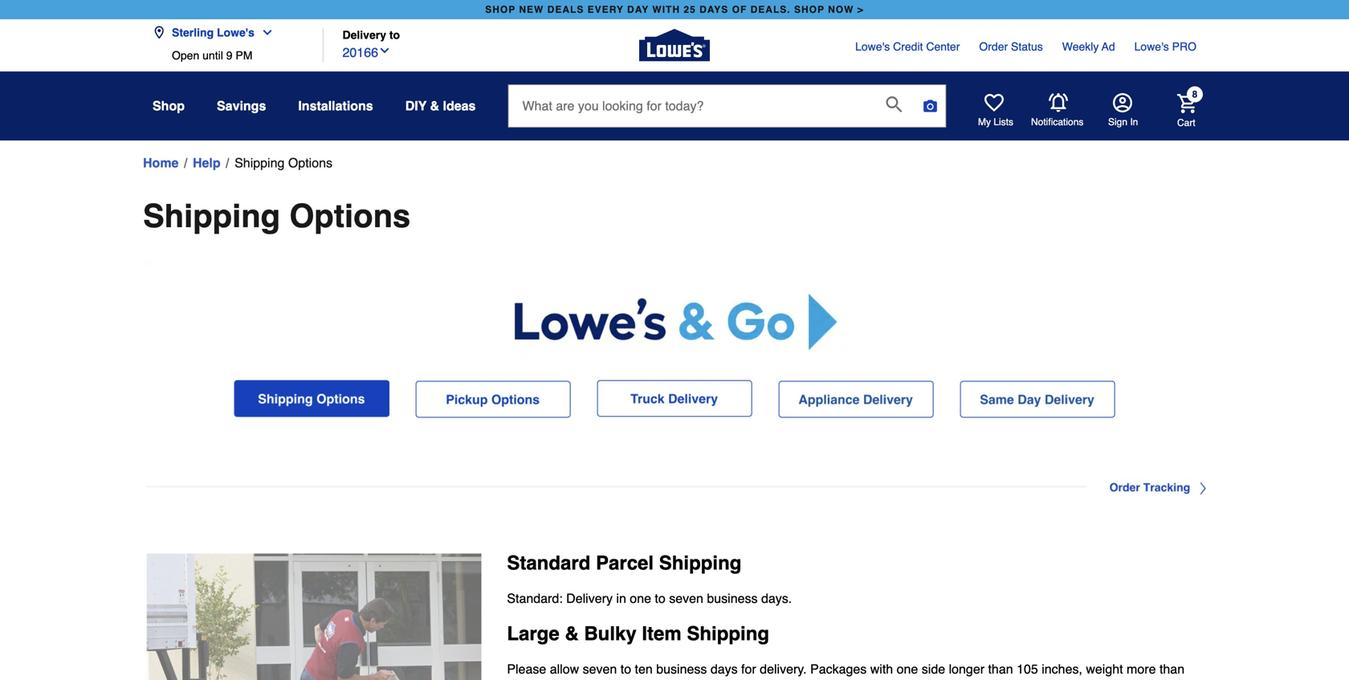 Task type: describe. For each thing, give the bounding box(es) containing it.
inches,
[[1042, 662, 1083, 677]]

to inside please allow seven to ten business days for delivery. packages with one side longer than 105 inches, weight more than
[[621, 662, 631, 677]]

credit
[[893, 40, 923, 53]]

chevron down image inside 20166 button
[[378, 44, 391, 57]]

center
[[926, 40, 960, 53]]

longer
[[949, 662, 985, 677]]

installations
[[298, 98, 373, 113]]

one inside please allow seven to ten business days for delivery. packages with one side longer than 105 inches, weight more than
[[897, 662, 918, 677]]

0 vertical spatial shipping options
[[235, 155, 332, 170]]

sign in button
[[1108, 93, 1138, 129]]

Search Query text field
[[509, 85, 873, 127]]

please allow seven to ten business days for delivery. packages with one side longer than 105 inches, weight more than
[[507, 662, 1196, 680]]

lowe's home improvement account image
[[1113, 93, 1132, 112]]

lowe's for lowe's credit center
[[855, 40, 890, 53]]

1 horizontal spatial seven
[[669, 591, 703, 606]]

25
[[684, 4, 696, 15]]

days
[[700, 4, 729, 15]]

shop new deals every day with 25 days of deals. shop now > link
[[482, 0, 867, 19]]

a lowe's associate loading boxes into a lowe's delivery truck. image
[[146, 554, 481, 680]]

packages
[[810, 662, 867, 677]]

lowe's pro
[[1135, 40, 1197, 53]]

weekly ad
[[1062, 40, 1115, 53]]

installations button
[[298, 92, 373, 120]]

lowe's inside button
[[217, 26, 255, 39]]

lowe's credit center link
[[855, 39, 960, 55]]

shop button
[[153, 92, 185, 120]]

search image
[[886, 96, 902, 112]]

savings button
[[217, 92, 266, 120]]

truck delivery image
[[597, 380, 753, 417]]

diy & ideas
[[405, 98, 476, 113]]

camera image
[[922, 98, 938, 114]]

shipping options image
[[234, 380, 390, 418]]

item
[[642, 623, 682, 645]]

lowe's home improvement cart image
[[1177, 94, 1197, 113]]

in
[[616, 591, 626, 606]]

for
[[741, 662, 756, 677]]

appliance delivery image
[[778, 380, 934, 418]]

sign
[[1108, 116, 1128, 128]]

now
[[828, 4, 854, 15]]

my lists link
[[978, 93, 1014, 129]]

side
[[922, 662, 945, 677]]

lowe's credit center
[[855, 40, 960, 53]]

>
[[858, 4, 864, 15]]

pickup options image
[[415, 380, 571, 418]]

105
[[1017, 662, 1038, 677]]

more
[[1127, 662, 1156, 677]]

1 shop from the left
[[485, 4, 516, 15]]

open until 9 pm
[[172, 49, 253, 62]]

lowe's home improvement notification center image
[[1049, 93, 1068, 112]]

diy & ideas button
[[405, 92, 476, 120]]

sterling lowe's button
[[153, 16, 280, 49]]

open
[[172, 49, 199, 62]]

lowe's home improvement lists image
[[985, 93, 1004, 112]]

delivery to
[[343, 28, 400, 41]]

weekly
[[1062, 40, 1099, 53]]

new
[[519, 4, 544, 15]]

shipping down 'help' link
[[143, 198, 280, 235]]

days
[[711, 662, 738, 677]]

20166 button
[[343, 41, 391, 62]]

& for large
[[565, 623, 579, 645]]

seven inside please allow seven to ten business days for delivery. packages with one side longer than 105 inches, weight more than
[[583, 662, 617, 677]]

every
[[588, 4, 624, 15]]

with
[[652, 4, 680, 15]]

same-day delivery image
[[960, 380, 1116, 418]]

0 vertical spatial business
[[707, 591, 758, 606]]

standard: delivery in one to seven business days.
[[507, 591, 792, 606]]

notifications
[[1031, 116, 1084, 128]]

shipping right the help at the top left of the page
[[235, 155, 285, 170]]



Task type: locate. For each thing, give the bounding box(es) containing it.
0 vertical spatial &
[[430, 98, 439, 113]]

1 horizontal spatial lowe's
[[855, 40, 890, 53]]

1 horizontal spatial shop
[[794, 4, 825, 15]]

1 vertical spatial one
[[897, 662, 918, 677]]

to left ten
[[621, 662, 631, 677]]

large
[[507, 623, 560, 645]]

lowe's for lowe's pro
[[1135, 40, 1169, 53]]

day
[[627, 4, 649, 15]]

lowe's up 9
[[217, 26, 255, 39]]

0 horizontal spatial to
[[389, 28, 400, 41]]

1 than from the left
[[988, 662, 1013, 677]]

1 vertical spatial options
[[289, 198, 411, 235]]

order tracking image
[[143, 468, 1206, 506]]

0 horizontal spatial &
[[430, 98, 439, 113]]

2 vertical spatial to
[[621, 662, 631, 677]]

& inside button
[[430, 98, 439, 113]]

0 horizontal spatial delivery
[[343, 28, 386, 41]]

0 vertical spatial delivery
[[343, 28, 386, 41]]

standard parcel shipping
[[507, 552, 742, 574]]

seven up the item
[[669, 591, 703, 606]]

0 vertical spatial to
[[389, 28, 400, 41]]

& for diy
[[430, 98, 439, 113]]

large & bulky item shipping
[[507, 623, 769, 645]]

savings
[[217, 98, 266, 113]]

1 vertical spatial delivery
[[566, 591, 613, 606]]

2 than from the left
[[1160, 662, 1185, 677]]

than
[[988, 662, 1013, 677], [1160, 662, 1185, 677]]

standard:
[[507, 591, 563, 606]]

lowe's inside "link"
[[1135, 40, 1169, 53]]

deals
[[547, 4, 584, 15]]

1 vertical spatial chevron down image
[[378, 44, 391, 57]]

order
[[979, 40, 1008, 53]]

seven
[[669, 591, 703, 606], [583, 662, 617, 677]]

8
[[1192, 89, 1198, 100]]

0 vertical spatial options
[[288, 155, 332, 170]]

help
[[193, 155, 221, 170]]

business inside please allow seven to ten business days for delivery. packages with one side longer than 105 inches, weight more than
[[656, 662, 707, 677]]

sign in
[[1108, 116, 1138, 128]]

lowe's pro link
[[1135, 39, 1197, 55]]

1 vertical spatial to
[[655, 591, 666, 606]]

my lists
[[978, 116, 1014, 128]]

& up allow
[[565, 623, 579, 645]]

parcel
[[596, 552, 654, 574]]

sterling
[[172, 26, 214, 39]]

deals.
[[751, 4, 791, 15]]

sterling lowe's
[[172, 26, 255, 39]]

business right ten
[[656, 662, 707, 677]]

weekly ad link
[[1062, 39, 1115, 55]]

0 horizontal spatial one
[[630, 591, 651, 606]]

1 horizontal spatial one
[[897, 662, 918, 677]]

shipping options down savings button
[[235, 155, 332, 170]]

shipping
[[235, 155, 285, 170], [143, 198, 280, 235], [659, 552, 742, 574], [687, 623, 769, 645]]

shipping options down shipping options link
[[143, 198, 411, 235]]

delivery up 20166 button
[[343, 28, 386, 41]]

lowe's
[[217, 26, 255, 39], [855, 40, 890, 53], [1135, 40, 1169, 53]]

of
[[732, 4, 747, 15]]

lowe's and go. image
[[143, 259, 1206, 380]]

ideas
[[443, 98, 476, 113]]

1 horizontal spatial chevron down image
[[378, 44, 391, 57]]

to
[[389, 28, 400, 41], [655, 591, 666, 606], [621, 662, 631, 677]]

9
[[226, 49, 233, 62]]

business
[[707, 591, 758, 606], [656, 662, 707, 677]]

one right with
[[897, 662, 918, 677]]

home
[[143, 155, 179, 170]]

than right "more"
[[1160, 662, 1185, 677]]

ten
[[635, 662, 653, 677]]

days.
[[761, 591, 792, 606]]

status
[[1011, 40, 1043, 53]]

order status
[[979, 40, 1043, 53]]

delivery.
[[760, 662, 807, 677]]

1 horizontal spatial to
[[621, 662, 631, 677]]

than left 105
[[988, 662, 1013, 677]]

1 horizontal spatial than
[[1160, 662, 1185, 677]]

delivery
[[343, 28, 386, 41], [566, 591, 613, 606]]

None search field
[[508, 84, 946, 142]]

0 vertical spatial one
[[630, 591, 651, 606]]

0 horizontal spatial lowe's
[[217, 26, 255, 39]]

allow
[[550, 662, 579, 677]]

weight
[[1086, 662, 1123, 677]]

1 vertical spatial shipping options
[[143, 198, 411, 235]]

in
[[1130, 116, 1138, 128]]

& right diy
[[430, 98, 439, 113]]

shipping up the standard: delivery in one to seven business days.
[[659, 552, 742, 574]]

2 horizontal spatial lowe's
[[1135, 40, 1169, 53]]

lowe's left pro
[[1135, 40, 1169, 53]]

20166
[[343, 45, 378, 60]]

1 vertical spatial &
[[565, 623, 579, 645]]

2 shop from the left
[[794, 4, 825, 15]]

cart
[[1177, 117, 1196, 128]]

to up the item
[[655, 591, 666, 606]]

lists
[[994, 116, 1014, 128]]

0 horizontal spatial than
[[988, 662, 1013, 677]]

please
[[507, 662, 546, 677]]

shipping options
[[235, 155, 332, 170], [143, 198, 411, 235]]

shop left "now"
[[794, 4, 825, 15]]

bulky
[[584, 623, 637, 645]]

home link
[[143, 153, 179, 173]]

1 vertical spatial business
[[656, 662, 707, 677]]

standard
[[507, 552, 591, 574]]

until
[[202, 49, 223, 62]]

seven right allow
[[583, 662, 617, 677]]

1 horizontal spatial &
[[565, 623, 579, 645]]

0 vertical spatial chevron down image
[[255, 26, 274, 39]]

0 horizontal spatial seven
[[583, 662, 617, 677]]

to up 20166 button
[[389, 28, 400, 41]]

shipping options link
[[235, 153, 332, 173]]

business left days.
[[707, 591, 758, 606]]

lowe's left credit
[[855, 40, 890, 53]]

location image
[[153, 26, 165, 39]]

with
[[870, 662, 893, 677]]

one right in
[[630, 591, 651, 606]]

ad
[[1102, 40, 1115, 53]]

one
[[630, 591, 651, 606], [897, 662, 918, 677]]

1 vertical spatial seven
[[583, 662, 617, 677]]

1 horizontal spatial delivery
[[566, 591, 613, 606]]

lowe's home improvement logo image
[[639, 10, 710, 81]]

shop
[[485, 4, 516, 15], [794, 4, 825, 15]]

pm
[[236, 49, 253, 62]]

shipping up days on the right of the page
[[687, 623, 769, 645]]

0 horizontal spatial chevron down image
[[255, 26, 274, 39]]

my
[[978, 116, 991, 128]]

shop left new
[[485, 4, 516, 15]]

chevron down image inside sterling lowe's button
[[255, 26, 274, 39]]

shop
[[153, 98, 185, 113]]

delivery left in
[[566, 591, 613, 606]]

pro
[[1172, 40, 1197, 53]]

shop new deals every day with 25 days of deals. shop now >
[[485, 4, 864, 15]]

&
[[430, 98, 439, 113], [565, 623, 579, 645]]

2 horizontal spatial to
[[655, 591, 666, 606]]

0 horizontal spatial shop
[[485, 4, 516, 15]]

order status link
[[979, 39, 1043, 55]]

0 vertical spatial seven
[[669, 591, 703, 606]]

chevron down image
[[255, 26, 274, 39], [378, 44, 391, 57]]

help link
[[193, 153, 221, 173]]

options
[[288, 155, 332, 170], [289, 198, 411, 235]]

diy
[[405, 98, 427, 113]]



Task type: vqa. For each thing, say whether or not it's contained in the screenshot.
REQUEST
no



